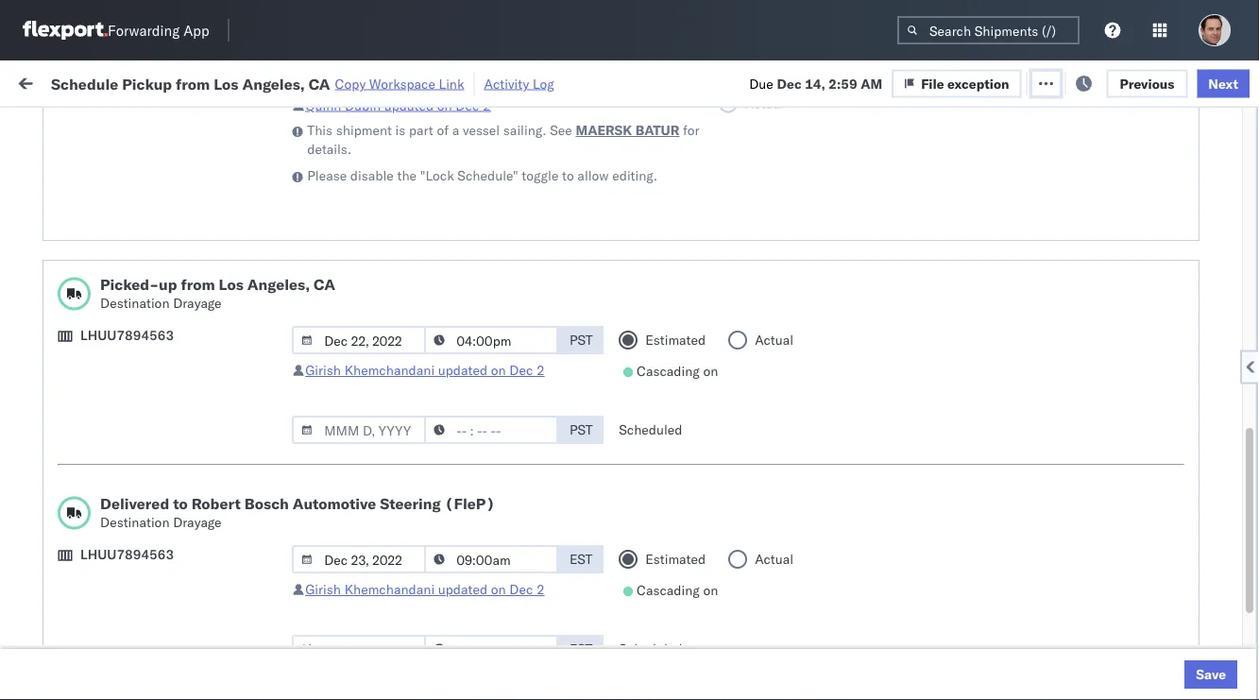 Task type: vqa. For each thing, say whether or not it's contained in the screenshot.
Est, associated with 24,
yes



Task type: locate. For each thing, give the bounding box(es) containing it.
0 vertical spatial upload customs clearance documents link
[[43, 178, 268, 216]]

khemchandani up mmm d, yyyy text box
[[345, 362, 435, 378]]

1 vertical spatial cascading
[[637, 582, 700, 599]]

0 vertical spatial -- : -- -- text field
[[424, 326, 559, 354]]

girish khemchandani updated on dec 2 down 24,
[[305, 581, 545, 598]]

schedule pickup from los angeles, ca link
[[43, 261, 268, 299], [43, 303, 268, 341], [43, 386, 268, 424], [43, 594, 268, 632]]

1 vertical spatial updated
[[438, 362, 488, 378]]

1 upload customs clearance documents from the top
[[43, 179, 207, 214]]

please
[[307, 167, 347, 184]]

1 vertical spatial actual
[[755, 551, 794, 567]]

angeles, for 1st schedule pickup from los angeles, ca link from the top
[[203, 262, 255, 279]]

schedule pickup from los angeles, ca
[[43, 262, 255, 298], [43, 304, 255, 339], [43, 387, 255, 422], [43, 595, 255, 630]]

1 vertical spatial estimated
[[646, 551, 706, 567]]

1 vertical spatial confirm
[[43, 563, 92, 579]]

from inside confirm pickup from los angeles, ca
[[139, 512, 167, 528]]

allow
[[578, 167, 609, 184]]

0 horizontal spatial to
[[173, 494, 188, 513]]

schedule delivery appointment link down picked-
[[43, 354, 232, 373]]

4 appointment from the top
[[155, 646, 232, 662]]

0 vertical spatial updated
[[384, 97, 434, 113]]

0 vertical spatial mmm d, yyyy text field
[[292, 326, 426, 354]]

angeles, inside confirm pickup from los angeles, ca
[[195, 512, 247, 528]]

schedule delivery appointment for schedule delivery appointment 'link' associated with second schedule delivery appointment button from the bottom
[[43, 480, 232, 496]]

1 vertical spatial upload customs clearance documents
[[43, 429, 207, 464]]

editing.
[[612, 167, 658, 184]]

girish khemchandani updated on dec 2 button down 24,
[[305, 581, 545, 598]]

ca inside picked-up from los angeles, ca destination drayage
[[314, 275, 335, 294]]

drayage down up
[[173, 295, 222, 311]]

upload customs clearance documents up delivered
[[43, 429, 207, 464]]

for
[[180, 117, 195, 131], [683, 122, 700, 138]]

at
[[375, 73, 387, 90]]

1 2:59 am edt, nov 5, 2022 from the top
[[304, 231, 470, 248]]

2 documents from the top
[[43, 447, 112, 464]]

0 vertical spatial drayage
[[173, 295, 222, 311]]

1 vertical spatial upload customs clearance documents button
[[43, 428, 268, 467]]

destination down delivered
[[100, 514, 170, 531]]

girish down 9:00 on the left bottom of the page
[[305, 581, 341, 598]]

jan for 23,
[[400, 647, 421, 663]]

flex-1846748
[[1043, 231, 1141, 248]]

details.
[[307, 141, 352, 157]]

1 vertical spatial girish khemchandani updated on dec 2
[[305, 581, 545, 598]]

3 schedule pickup from los angeles, ca from the top
[[43, 387, 255, 422]]

lagerfeld
[[1014, 647, 1070, 663]]

2 schedule pickup from los angeles, ca button from the top
[[43, 303, 268, 343]]

2 confirm from the top
[[43, 563, 92, 579]]

est, up 2:59 am est, dec 14, 2022
[[361, 439, 390, 455]]

2 -- : -- -- text field from the top
[[424, 416, 559, 444]]

delivery up confirm pickup from los angeles, ca on the left
[[103, 480, 151, 496]]

2:00 am est, nov 9, 2022
[[304, 439, 469, 455]]

1 vertical spatial customs
[[90, 429, 143, 445]]

0 vertical spatial customs
[[90, 179, 143, 196]]

bosch inside delivered to robert bosch automotive steering (flep) destination drayage
[[245, 494, 289, 513]]

lhuu7894563,
[[1164, 480, 1260, 497], [1164, 522, 1260, 538], [1164, 563, 1260, 580]]

5 ceau7522281, from the top
[[1164, 397, 1260, 413]]

bosch ocean test for schedule delivery appointment
[[701, 356, 809, 372]]

app
[[183, 21, 209, 39]]

schedule delivery appointment down confirm delivery button
[[43, 646, 232, 662]]

0 vertical spatial cascading
[[637, 363, 700, 379]]

3 appointment from the top
[[155, 480, 232, 496]]

numbers
[[1164, 162, 1211, 176]]

1 documents from the top
[[43, 198, 112, 214]]

14,
[[805, 75, 826, 91], [421, 480, 441, 497]]

quinn dubin updated on dec 2
[[305, 97, 491, 113]]

14, right due
[[805, 75, 826, 91]]

khemchandani down 9:00 am est, dec 24, 2022
[[345, 581, 435, 598]]

2 upload customs clearance documents button from the top
[[43, 428, 268, 467]]

delivery up picked-
[[103, 230, 151, 247]]

destination inside delivered to robert bosch automotive steering (flep) destination drayage
[[100, 514, 170, 531]]

schedule delivery appointment button up confirm pickup from los angeles, ca on the left
[[43, 479, 232, 499]]

1 -- : -- -- text field from the top
[[424, 326, 559, 354]]

1 clearance from the top
[[146, 179, 207, 196]]

customs up delivered
[[90, 429, 143, 445]]

0 vertical spatial girish khemchandani updated on dec 2 button
[[305, 362, 545, 378]]

14, left (flep)
[[421, 480, 441, 497]]

1 vertical spatial upload customs clearance documents link
[[43, 428, 268, 465]]

0 vertical spatial 2023
[[441, 605, 474, 622]]

dec
[[777, 75, 802, 91], [456, 97, 479, 113], [510, 362, 533, 378], [393, 480, 418, 497], [393, 564, 418, 580], [510, 581, 533, 598]]

steering
[[380, 494, 441, 513]]

ready for work, blocked, in progress
[[144, 117, 342, 131]]

2 lhuu7894563, from the top
[[1164, 522, 1260, 538]]

1 schedule delivery appointment link from the top
[[43, 229, 232, 248]]

to left "allow"
[[562, 167, 574, 184]]

0 vertical spatial estimated
[[646, 332, 706, 348]]

delivery down confirm delivery button
[[103, 646, 151, 662]]

2 schedule delivery appointment from the top
[[43, 355, 232, 371]]

flex- for 1846748
[[1043, 231, 1084, 248]]

3 resize handle column header from the left
[[546, 146, 569, 700]]

1 horizontal spatial for
[[683, 122, 700, 138]]

2 upload customs clearance documents from the top
[[43, 429, 207, 464]]

khemchandani
[[345, 362, 435, 378], [345, 581, 435, 598]]

0 vertical spatial 14,
[[805, 75, 826, 91]]

destination inside picked-up from los angeles, ca destination drayage
[[100, 295, 170, 311]]

nov
[[394, 231, 418, 248], [394, 273, 418, 289], [394, 314, 418, 331], [394, 356, 418, 372], [394, 397, 418, 414], [393, 439, 417, 455]]

edt,
[[361, 231, 391, 248], [361, 273, 391, 289], [361, 314, 391, 331], [361, 356, 391, 372], [361, 397, 391, 414]]

schedule delivery appointment link for second schedule delivery appointment button from the bottom
[[43, 479, 232, 497]]

2023 for 11:30 pm est, jan 23, 2023
[[448, 647, 481, 663]]

1 vertical spatial est
[[570, 641, 593, 657]]

scheduled
[[619, 421, 683, 438], [619, 641, 683, 657]]

schedule delivery appointment
[[43, 230, 232, 247], [43, 355, 232, 371], [43, 480, 232, 496], [43, 646, 232, 662]]

2023 right 23,
[[448, 647, 481, 663]]

3 schedule delivery appointment link from the top
[[43, 479, 232, 497]]

pickup inside confirm pickup from los angeles, ca
[[95, 512, 136, 528]]

upload customs clearance documents for second upload customs clearance documents button from the bottom
[[43, 179, 207, 214]]

2 flex- from the top
[[1043, 647, 1084, 663]]

jan for 13,
[[393, 605, 414, 622]]

message
[[253, 73, 306, 90]]

0 vertical spatial lhuu7894563
[[80, 327, 174, 343]]

edt, for second schedule pickup from los angeles, ca button from the top
[[361, 314, 391, 331]]

1 schedule pickup from los angeles, ca from the top
[[43, 262, 255, 298]]

1 schedule delivery appointment button from the top
[[43, 229, 232, 250]]

0 vertical spatial to
[[562, 167, 574, 184]]

2 girish from the top
[[305, 581, 341, 598]]

container
[[1164, 147, 1215, 161]]

2
[[483, 97, 491, 113], [537, 362, 545, 378], [537, 581, 545, 598]]

2 actual from the top
[[755, 551, 794, 567]]

snoozed : no
[[391, 117, 458, 131]]

1 girish from the top
[[305, 362, 341, 378]]

1 ceau7522281, from the top
[[1164, 231, 1260, 247]]

5 fcl from the top
[[620, 397, 644, 414]]

5 edt, from the top
[[361, 397, 391, 414]]

schedule delivery appointment button down picked-
[[43, 354, 232, 375]]

for right batur at the top
[[683, 122, 700, 138]]

4 schedule delivery appointment from the top
[[43, 646, 232, 662]]

0 vertical spatial cascading on
[[637, 363, 718, 379]]

for left work,
[[180, 117, 195, 131]]

upload customs clearance documents button up delivered
[[43, 428, 268, 467]]

MMM D, YYYY text field
[[292, 326, 426, 354], [292, 545, 426, 574], [292, 635, 426, 663]]

container numbers button
[[1155, 143, 1259, 177]]

1 vertical spatial lhuu7894563,
[[1164, 522, 1260, 538]]

1 vertical spatial girish
[[305, 581, 341, 598]]

0 vertical spatial lhuu7894563,
[[1164, 480, 1260, 497]]

my work
[[19, 69, 103, 94]]

edt, for 2nd schedule delivery appointment button from the top of the page
[[361, 356, 391, 372]]

upload customs clearance documents link
[[43, 178, 268, 216], [43, 428, 268, 465]]

girish khemchandani updated on dec 2 for steering
[[305, 581, 545, 598]]

1 vertical spatial 2023
[[448, 647, 481, 663]]

clearance for upload customs clearance documents link for first upload customs clearance documents button from the bottom
[[146, 429, 207, 445]]

updated
[[384, 97, 434, 113], [438, 362, 488, 378], [438, 581, 488, 598]]

forwarding app link
[[23, 21, 209, 40]]

destination down picked-
[[100, 295, 170, 311]]

0 vertical spatial confirm
[[43, 512, 92, 528]]

lhuu7894563 for picked-up from los angeles, ca
[[80, 327, 174, 343]]

documents up delivered
[[43, 447, 112, 464]]

2 customs from the top
[[90, 429, 143, 445]]

schedule delivery appointment link down confirm delivery button
[[43, 645, 232, 664]]

confirm inside confirm pickup from los angeles, ca
[[43, 512, 92, 528]]

girish for automotive
[[305, 581, 341, 598]]

mmm d, yyyy text field up mmm d, yyyy text box
[[292, 326, 426, 354]]

-- : -- -- text field for delivered to robert bosch automotive steering (flep)
[[424, 545, 559, 574]]

los inside confirm pickup from los angeles, ca
[[170, 512, 192, 528]]

on
[[462, 73, 477, 90], [437, 97, 452, 113], [491, 362, 506, 378], [703, 363, 718, 379], [491, 581, 506, 598], [703, 582, 718, 599]]

0 vertical spatial jan
[[393, 605, 414, 622]]

1 vertical spatial scheduled
[[619, 641, 683, 657]]

est, down 9:00 am est, dec 24, 2022
[[361, 605, 390, 622]]

file exception button
[[908, 68, 1038, 96], [908, 68, 1038, 96], [892, 69, 1022, 98], [892, 69, 1022, 98]]

2 schedule delivery appointment link from the top
[[43, 354, 232, 373]]

schedule delivery appointment up confirm pickup from los angeles, ca on the left
[[43, 480, 232, 496]]

4 resize handle column header from the left
[[669, 146, 692, 700]]

in
[[281, 117, 292, 131]]

estimated for picked-up from los angeles, ca
[[646, 332, 706, 348]]

3 lhuu7894563, from the top
[[1164, 563, 1260, 580]]

confirm up confirm delivery at the bottom left of page
[[43, 512, 92, 528]]

up
[[159, 275, 177, 294]]

5 ocean fcl from the top
[[578, 397, 644, 414]]

2 girish khemchandani updated on dec 2 from the top
[[305, 581, 545, 598]]

1 lhuu7894563, from the top
[[1164, 480, 1260, 497]]

2023 right 13, in the bottom of the page
[[441, 605, 474, 622]]

jan left 23,
[[400, 647, 421, 663]]

0 vertical spatial girish khemchandani updated on dec 2
[[305, 362, 545, 378]]

container numbers
[[1164, 147, 1215, 176]]

customs for second upload customs clearance documents button from the bottom
[[90, 179, 143, 196]]

9,
[[421, 439, 433, 455]]

-- : -- -- text field
[[424, 635, 559, 663]]

2 drayage from the top
[[173, 514, 222, 531]]

disable
[[350, 167, 394, 184]]

flex-
[[1043, 231, 1084, 248], [1043, 647, 1084, 663]]

upload customs clearance documents link up delivered
[[43, 428, 268, 465]]

girish khemchandani updated on dec 2 button up 9,
[[305, 362, 545, 378]]

1 vertical spatial documents
[[43, 447, 112, 464]]

1 appointment from the top
[[155, 230, 232, 247]]

0 vertical spatial upload customs clearance documents
[[43, 179, 207, 214]]

2:59 am edt, nov 5, 2022
[[304, 231, 470, 248], [304, 273, 470, 289], [304, 314, 470, 331], [304, 356, 470, 372], [304, 397, 470, 414]]

est, for 9,
[[361, 439, 390, 455]]

2 schedule delivery appointment button from the top
[[43, 354, 232, 375]]

am
[[861, 75, 883, 91], [336, 231, 358, 248], [336, 273, 358, 289], [336, 314, 358, 331], [336, 356, 358, 372], [336, 397, 358, 414], [336, 439, 358, 455], [336, 480, 358, 497], [336, 564, 358, 580], [336, 605, 358, 622]]

confirm for confirm pickup from los angeles, ca
[[43, 512, 92, 528]]

3 ocean fcl from the top
[[578, 314, 644, 331]]

187
[[434, 73, 459, 90]]

ca inside confirm pickup from los angeles, ca
[[43, 531, 61, 547]]

1 lhuu7894563 from the top
[[80, 327, 174, 343]]

delivery down picked-
[[103, 355, 151, 371]]

2 cascading on from the top
[[637, 582, 718, 599]]

mmm d, yyyy text field down 2:59 am est, jan 13, 2023
[[292, 635, 426, 663]]

(0)
[[306, 73, 331, 90]]

1 vertical spatial pst
[[570, 421, 593, 438]]

0 vertical spatial pst
[[570, 332, 593, 348]]

1 vertical spatial jan
[[400, 647, 421, 663]]

1 vertical spatial to
[[173, 494, 188, 513]]

3 mmm d, yyyy text field from the top
[[292, 635, 426, 663]]

1 cascading from the top
[[637, 363, 700, 379]]

0 vertical spatial clearance
[[146, 179, 207, 196]]

upload
[[43, 179, 86, 196], [43, 429, 86, 445]]

1 vertical spatial khemchandani
[[345, 581, 435, 598]]

4 ceau7522281, from the top
[[1164, 355, 1260, 372]]

upload for first upload customs clearance documents button from the bottom
[[43, 429, 86, 445]]

2 upload customs clearance documents link from the top
[[43, 428, 268, 465]]

delivery for fourth schedule delivery appointment button
[[103, 646, 151, 662]]

confirm down confirm pickup from los angeles, ca on the left
[[43, 563, 92, 579]]

upload customs clearance documents link down workitem button
[[43, 178, 268, 216]]

appointment for schedule delivery appointment 'link' for 2nd schedule delivery appointment button from the top of the page
[[155, 355, 232, 371]]

4 fcl from the top
[[620, 356, 644, 372]]

1 vertical spatial 2
[[537, 362, 545, 378]]

schedule delivery appointment link up confirm pickup from los angeles, ca on the left
[[43, 479, 232, 497]]

of
[[437, 122, 449, 138]]

0 vertical spatial scheduled
[[619, 421, 683, 438]]

clearance down workitem button
[[146, 179, 207, 196]]

clearance for second upload customs clearance documents button from the bottom upload customs clearance documents link
[[146, 179, 207, 196]]

1 est from the top
[[570, 551, 593, 567]]

1 vertical spatial -- : -- -- text field
[[424, 416, 559, 444]]

1 destination from the top
[[100, 295, 170, 311]]

1 vertical spatial mmm d, yyyy text field
[[292, 545, 426, 574]]

bosch ocean test for schedule pickup from los angeles, ca
[[701, 314, 809, 331]]

2 clearance from the top
[[146, 429, 207, 445]]

schedule delivery appointment up picked-
[[43, 230, 232, 247]]

to left 'robert' on the left
[[173, 494, 188, 513]]

cascading for picked-up from los angeles, ca
[[637, 363, 700, 379]]

schedule delivery appointment for 4th schedule delivery appointment button from the bottom of the page schedule delivery appointment 'link'
[[43, 230, 232, 247]]

work
[[54, 69, 103, 94]]

jan left 13, in the bottom of the page
[[393, 605, 414, 622]]

0 horizontal spatial for
[[180, 117, 195, 131]]

2 vertical spatial -- : -- -- text field
[[424, 545, 559, 574]]

1 confirm from the top
[[43, 512, 92, 528]]

1 pst from the top
[[570, 332, 593, 348]]

0 vertical spatial est
[[570, 551, 593, 567]]

1 vertical spatial clearance
[[146, 429, 207, 445]]

1 vertical spatial cascading on
[[637, 582, 718, 599]]

schedule delivery appointment link for 4th schedule delivery appointment button from the bottom of the page
[[43, 229, 232, 248]]

3 schedule delivery appointment from the top
[[43, 480, 232, 496]]

4 schedule pickup from los angeles, ca from the top
[[43, 595, 255, 630]]

blocked,
[[231, 117, 279, 131]]

schedule delivery appointment button down confirm delivery button
[[43, 645, 232, 666]]

upload customs clearance documents
[[43, 179, 207, 214], [43, 429, 207, 464]]

confirm pickup from los angeles, ca
[[43, 512, 247, 547]]

7 ocean fcl from the top
[[578, 522, 644, 539]]

Search Shipments (/) text field
[[898, 16, 1080, 44]]

actual
[[755, 332, 794, 348], [755, 551, 794, 567]]

documents down the workitem
[[43, 198, 112, 214]]

0 vertical spatial destination
[[100, 295, 170, 311]]

0 vertical spatial upload customs clearance documents button
[[43, 178, 268, 218]]

2 lhuu7894563 from the top
[[80, 546, 174, 563]]

0 vertical spatial 2
[[483, 97, 491, 113]]

1 cascading on from the top
[[637, 363, 718, 379]]

0 vertical spatial upload
[[43, 179, 86, 196]]

3 -- : -- -- text field from the top
[[424, 545, 559, 574]]

flex- for 2130387
[[1043, 647, 1084, 663]]

actual for delivered to robert bosch automotive steering (flep)
[[755, 551, 794, 567]]

1 vertical spatial upload
[[43, 429, 86, 445]]

est, down "2:00 am est, nov 9, 2022"
[[361, 480, 390, 497]]

mmm d, yyyy text field for ca
[[292, 326, 426, 354]]

2022
[[437, 231, 470, 248], [437, 273, 470, 289], [437, 314, 470, 331], [437, 356, 470, 372], [437, 397, 470, 414], [436, 439, 469, 455], [445, 480, 477, 497], [445, 564, 477, 580]]

1 vertical spatial girish khemchandani updated on dec 2 button
[[305, 581, 545, 598]]

1 girish khemchandani updated on dec 2 button from the top
[[305, 362, 545, 378]]

4 schedule delivery appointment link from the top
[[43, 645, 232, 664]]

upload customs clearance documents link for second upload customs clearance documents button from the bottom
[[43, 178, 268, 216]]

1 mmm d, yyyy text field from the top
[[292, 326, 426, 354]]

2023
[[441, 605, 474, 622], [448, 647, 481, 663]]

upload customs clearance documents down workitem button
[[43, 179, 207, 214]]

0 vertical spatial flex-
[[1043, 231, 1084, 248]]

confirm pickup from los angeles, ca link
[[43, 511, 268, 549]]

0 vertical spatial girish
[[305, 362, 341, 378]]

1 vertical spatial drayage
[[173, 514, 222, 531]]

1 customs from the top
[[90, 179, 143, 196]]

1 vertical spatial destination
[[100, 514, 170, 531]]

0 horizontal spatial 14,
[[421, 480, 441, 497]]

est, right pm
[[368, 647, 397, 663]]

mmm d, yyyy text field for steering
[[292, 545, 426, 574]]

clearance up 'robert' on the left
[[146, 429, 207, 445]]

ca for 1st schedule pickup from los angeles, ca button from the bottom
[[43, 614, 61, 630]]

1 upload customs clearance documents link from the top
[[43, 178, 268, 216]]

girish up mmm d, yyyy text box
[[305, 362, 341, 378]]

cascading
[[637, 363, 700, 379], [637, 582, 700, 599]]

action
[[1195, 73, 1236, 90]]

lhuu7894563, for 9:00 am est, dec 24, 2022
[[1164, 563, 1260, 580]]

upload customs clearance documents button down workitem button
[[43, 178, 268, 218]]

to inside delivered to robert bosch automotive steering (flep) destination drayage
[[173, 494, 188, 513]]

3 ceau7522281, from the top
[[1164, 314, 1260, 330]]

1 vertical spatial flex-
[[1043, 647, 1084, 663]]

2 mmm d, yyyy text field from the top
[[292, 545, 426, 574]]

2 appointment from the top
[[155, 355, 232, 371]]

schedule delivery appointment link
[[43, 229, 232, 248], [43, 354, 232, 373], [43, 479, 232, 497], [43, 645, 232, 664]]

delivery down confirm pickup from los angeles, ca on the left
[[95, 563, 144, 579]]

2 destination from the top
[[100, 514, 170, 531]]

2 for picked-up from los angeles, ca
[[537, 362, 545, 378]]

2 schedule pickup from los angeles, ca link from the top
[[43, 303, 268, 341]]

2 khemchandani from the top
[[345, 581, 435, 598]]

schedule delivery appointment down picked-
[[43, 355, 232, 371]]

toggle
[[522, 167, 559, 184]]

appointment for schedule delivery appointment 'link' associated with second schedule delivery appointment button from the bottom
[[155, 480, 232, 496]]

work
[[205, 73, 238, 90]]

2 vertical spatial lhuu7894563,
[[1164, 563, 1260, 580]]

activity
[[484, 75, 529, 92]]

1 girish khemchandani updated on dec 2 from the top
[[305, 362, 545, 378]]

delivery for second schedule delivery appointment button from the bottom
[[103, 480, 151, 496]]

schedule delivery appointment link up picked-
[[43, 229, 232, 248]]

estimated for delivered to robert bosch automotive steering (flep)
[[646, 551, 706, 567]]

est
[[570, 551, 593, 567], [570, 641, 593, 657]]

pickup
[[122, 74, 172, 93], [103, 262, 144, 279], [103, 304, 144, 320], [103, 387, 144, 403], [95, 512, 136, 528], [103, 595, 144, 611]]

file
[[938, 73, 961, 90], [921, 75, 945, 91]]

2 vertical spatial mmm d, yyyy text field
[[292, 635, 426, 663]]

est, up 2:59 am est, jan 13, 2023
[[361, 564, 390, 580]]

2 vertical spatial 2
[[537, 581, 545, 598]]

0 vertical spatial khemchandani
[[345, 362, 435, 378]]

pst
[[570, 332, 593, 348], [570, 421, 593, 438]]

0 vertical spatial documents
[[43, 198, 112, 214]]

girish khemchandani updated on dec 2 up 9,
[[305, 362, 545, 378]]

schedule delivery appointment button up picked-
[[43, 229, 232, 250]]

confirm delivery link
[[43, 562, 144, 581]]

MMM D, YYYY text field
[[292, 416, 426, 444]]

resize handle column header
[[270, 146, 293, 700], [480, 146, 503, 700], [546, 146, 569, 700], [669, 146, 692, 700], [792, 146, 815, 700], [981, 146, 1003, 700], [1132, 146, 1155, 700], [1211, 146, 1234, 700]]

2 vertical spatial updated
[[438, 581, 488, 598]]

0 vertical spatial actual
[[755, 332, 794, 348]]

customs down workitem button
[[90, 179, 143, 196]]

1 vertical spatial lhuu7894563
[[80, 546, 174, 563]]

3 2:59 am edt, nov 5, 2022 from the top
[[304, 314, 470, 331]]

2 cascading from the top
[[637, 582, 700, 599]]

msdu7304509
[[1164, 605, 1260, 621]]

angeles, for 4th schedule pickup from los angeles, ca link
[[203, 595, 255, 611]]

-- : -- -- text field
[[424, 326, 559, 354], [424, 416, 559, 444], [424, 545, 559, 574]]

2:00
[[304, 439, 333, 455]]

to
[[562, 167, 574, 184], [173, 494, 188, 513]]

2 edt, from the top
[[361, 273, 391, 289]]

mmm d, yyyy text field down automotive
[[292, 545, 426, 574]]

5,
[[422, 231, 434, 248], [422, 273, 434, 289], [422, 314, 434, 331], [422, 356, 434, 372], [422, 397, 434, 414]]

drayage down 'robert' on the left
[[173, 514, 222, 531]]

1 estimated from the top
[[646, 332, 706, 348]]

2 girish khemchandani updated on dec 2 button from the top
[[305, 581, 545, 598]]

1 upload from the top
[[43, 179, 86, 196]]



Task type: describe. For each thing, give the bounding box(es) containing it.
work,
[[198, 117, 228, 131]]

187 on track
[[434, 73, 511, 90]]

delivered to robert bosch automotive steering (flep) destination drayage
[[100, 494, 495, 531]]

cascading on for delivered to robert bosch automotive steering (flep)
[[637, 582, 718, 599]]

save button
[[1185, 660, 1238, 689]]

1 fcl from the top
[[620, 189, 644, 206]]

customs for first upload customs clearance documents button from the bottom
[[90, 429, 143, 445]]

copy
[[335, 75, 366, 92]]

part
[[409, 122, 434, 138]]

batch action button
[[1125, 68, 1249, 96]]

2 2:59 am edt, nov 5, 2022 from the top
[[304, 273, 470, 289]]

delivery for confirm delivery button
[[95, 563, 144, 579]]

2 est from the top
[[570, 641, 593, 657]]

3 5, from the top
[[422, 314, 434, 331]]

6 ceau7522281, from the top
[[1164, 438, 1260, 455]]

is
[[395, 122, 406, 138]]

angeles, for second schedule pickup from los angeles, ca link from the bottom
[[203, 387, 255, 403]]

1 horizontal spatial to
[[562, 167, 574, 184]]

next
[[1209, 75, 1239, 91]]

3 schedule pickup from los angeles, ca button from the top
[[43, 386, 268, 426]]

scheduled for picked-up from los angeles, ca
[[619, 421, 683, 438]]

24,
[[421, 564, 441, 580]]

schedule delivery appointment for schedule delivery appointment 'link' for 2nd schedule delivery appointment button from the top of the page
[[43, 355, 232, 371]]

4 schedule pickup from los angeles, ca link from the top
[[43, 594, 268, 632]]

3 fcl from the top
[[620, 314, 644, 331]]

automotive
[[293, 494, 376, 513]]

(flep)
[[445, 494, 495, 513]]

gvcu5265864
[[1164, 646, 1257, 663]]

schedule delivery appointment link for fourth schedule delivery appointment button
[[43, 645, 232, 664]]

import work button
[[152, 60, 246, 103]]

documents for second upload customs clearance documents button from the bottom upload customs clearance documents link
[[43, 198, 112, 214]]

girish khemchandani updated on dec 2 for ca
[[305, 362, 545, 378]]

1 upload customs clearance documents button from the top
[[43, 178, 268, 218]]

778
[[347, 73, 371, 90]]

integration
[[824, 647, 889, 663]]

8 resize handle column header from the left
[[1211, 146, 1234, 700]]

girish khemchandani updated on dec 2 button for steering
[[305, 581, 545, 598]]

no
[[443, 117, 458, 131]]

import work
[[159, 73, 238, 90]]

updated for ca
[[438, 362, 488, 378]]

quinn
[[305, 97, 342, 113]]

integration test account - karl lagerfeld
[[824, 647, 1070, 663]]

8 ocean fcl from the top
[[578, 564, 644, 580]]

flex-2130387
[[1043, 647, 1141, 663]]

upload for second upload customs clearance documents button from the bottom
[[43, 179, 86, 196]]

snoozed
[[391, 117, 435, 131]]

this shipment is part of a vessel sailing. see maersk batur
[[307, 122, 680, 138]]

2 ocean fcl from the top
[[578, 231, 644, 248]]

1 edt, from the top
[[361, 231, 391, 248]]

import
[[159, 73, 202, 90]]

link
[[439, 75, 464, 92]]

girish khemchandani updated on dec 2 button for ca
[[305, 362, 545, 378]]

11:30
[[304, 647, 341, 663]]

track
[[480, 73, 511, 90]]

actual for picked-up from los angeles, ca
[[755, 332, 794, 348]]

delivery for 2nd schedule delivery appointment button from the top of the page
[[103, 355, 151, 371]]

filtered by:
[[19, 116, 87, 132]]

drayage inside delivered to robert bosch automotive steering (flep) destination drayage
[[173, 514, 222, 531]]

message (0)
[[253, 73, 331, 90]]

1 schedule pickup from los angeles, ca button from the top
[[43, 261, 268, 301]]

est, for 13,
[[361, 605, 390, 622]]

schedule delivery appointment link for 2nd schedule delivery appointment button from the top of the page
[[43, 354, 232, 373]]

previous button
[[1107, 69, 1188, 98]]

los inside picked-up from los angeles, ca destination drayage
[[219, 275, 244, 294]]

4 schedule delivery appointment button from the top
[[43, 645, 232, 666]]

1 horizontal spatial 14,
[[805, 75, 826, 91]]

schedule"
[[458, 167, 518, 184]]

copy workspace link button
[[335, 75, 464, 92]]

2130387
[[1084, 647, 1141, 663]]

9:00
[[304, 564, 333, 580]]

by:
[[68, 116, 87, 132]]

save
[[1196, 666, 1226, 683]]

"lock
[[420, 167, 454, 184]]

778 at risk
[[347, 73, 412, 90]]

see
[[550, 122, 572, 138]]

risk
[[390, 73, 412, 90]]

deadline button
[[295, 150, 484, 169]]

1 vertical spatial 14,
[[421, 480, 441, 497]]

ca for second schedule pickup from los angeles, ca button from the top
[[43, 323, 61, 339]]

6 ocean fcl from the top
[[578, 439, 644, 455]]

est, for 24,
[[361, 564, 390, 580]]

bosch ocean test for confirm delivery
[[701, 564, 809, 580]]

ca for 2nd schedule pickup from los angeles, ca button from the bottom of the page
[[43, 406, 61, 422]]

forwarding app
[[108, 21, 209, 39]]

2 for delivered to robert bosch automotive steering (flep)
[[537, 581, 545, 598]]

shipment
[[336, 122, 392, 138]]

2:59 am est, dec 14, 2022
[[304, 480, 477, 497]]

2 5, from the top
[[422, 273, 434, 289]]

deadline
[[304, 154, 350, 169]]

next button
[[1197, 69, 1250, 98]]

documents for upload customs clearance documents link for first upload customs clearance documents button from the bottom
[[43, 447, 112, 464]]

7 fcl from the top
[[620, 522, 644, 539]]

1 ocean fcl from the top
[[578, 189, 644, 206]]

2 fcl from the top
[[620, 231, 644, 248]]

flexport. image
[[23, 21, 108, 40]]

3 schedule pickup from los angeles, ca link from the top
[[43, 386, 268, 424]]

picked-
[[100, 275, 159, 294]]

angeles, for confirm pickup from los angeles, ca link
[[195, 512, 247, 528]]

5 2:59 am edt, nov 5, 2022 from the top
[[304, 397, 470, 414]]

this
[[307, 122, 333, 138]]

batur
[[636, 122, 680, 138]]

khemchandani for steering
[[345, 581, 435, 598]]

est, for 23,
[[368, 647, 397, 663]]

2 ceau7522281, from the top
[[1164, 272, 1260, 289]]

a
[[452, 122, 459, 138]]

2023 for 2:59 am est, jan 13, 2023
[[441, 605, 474, 622]]

updated for steering
[[438, 581, 488, 598]]

4 ocean fcl from the top
[[578, 356, 644, 372]]

robert
[[191, 494, 241, 513]]

lhuu7894563, for 2:59 am est, dec 14, 2022
[[1164, 480, 1260, 497]]

6 fcl from the top
[[620, 439, 644, 455]]

maersk
[[576, 122, 632, 138]]

girish for angeles,
[[305, 362, 341, 378]]

karl
[[986, 647, 1010, 663]]

ca for 1st schedule pickup from los angeles, ca button from the top
[[43, 281, 61, 298]]

workitem button
[[11, 150, 274, 169]]

khemchandani for ca
[[345, 362, 435, 378]]

9 ocean fcl from the top
[[578, 647, 644, 663]]

ready
[[144, 117, 177, 131]]

angeles, for 2nd schedule pickup from los angeles, ca link from the top
[[203, 304, 255, 320]]

1 schedule pickup from los angeles, ca link from the top
[[43, 261, 268, 299]]

ca for confirm pickup from los angeles, ca button at left bottom
[[43, 531, 61, 547]]

from inside picked-up from los angeles, ca destination drayage
[[181, 275, 215, 294]]

-- : -- -- text field for picked-up from los angeles, ca
[[424, 326, 559, 354]]

upload customs clearance documents link for first upload customs clearance documents button from the bottom
[[43, 428, 268, 465]]

11:30 pm est, jan 23, 2023
[[304, 647, 481, 663]]

edt, for 2nd schedule pickup from los angeles, ca button from the bottom of the page
[[361, 397, 391, 414]]

vessel
[[463, 122, 500, 138]]

9:00 am est, dec 24, 2022
[[304, 564, 477, 580]]

account
[[921, 647, 971, 663]]

1 resize handle column header from the left
[[270, 146, 293, 700]]

dubin
[[345, 97, 381, 113]]

drayage inside picked-up from los angeles, ca destination drayage
[[173, 295, 222, 311]]

cascading for delivered to robert bosch automotive steering (flep)
[[637, 582, 700, 599]]

batch action
[[1154, 73, 1236, 90]]

for inside for details.
[[683, 122, 700, 138]]

my
[[19, 69, 49, 94]]

schedule pickup from los angeles, ca copy workspace link
[[51, 74, 464, 93]]

confirm for confirm delivery
[[43, 563, 92, 579]]

delivered
[[100, 494, 169, 513]]

schedule delivery appointment for fourth schedule delivery appointment button's schedule delivery appointment 'link'
[[43, 646, 232, 662]]

pst for -- : -- -- text field related to picked-up from los angeles, ca
[[570, 332, 593, 348]]

for details.
[[307, 122, 700, 157]]

forwarding
[[108, 21, 180, 39]]

4 2:59 am edt, nov 5, 2022 from the top
[[304, 356, 470, 372]]

2 resize handle column header from the left
[[480, 146, 503, 700]]

6 resize handle column header from the left
[[981, 146, 1003, 700]]

5 5, from the top
[[422, 397, 434, 414]]

confirm pickup from los angeles, ca button
[[43, 511, 268, 550]]

due dec 14, 2:59 am
[[750, 75, 883, 91]]

caiu7969337
[[1164, 189, 1253, 206]]

upload customs clearance documents for first upload customs clearance documents button from the bottom
[[43, 429, 207, 464]]

confirm delivery button
[[43, 562, 144, 583]]

5 resize handle column header from the left
[[792, 146, 815, 700]]

lhuu7894563 for delivered to robert bosch automotive steering (flep)
[[80, 546, 174, 563]]

pst for 2nd -- : -- -- text field from the bottom of the page
[[570, 421, 593, 438]]

1 5, from the top
[[422, 231, 434, 248]]

4 5, from the top
[[422, 356, 434, 372]]

cascading on for picked-up from los angeles, ca
[[637, 363, 718, 379]]

13,
[[417, 605, 438, 622]]

1846748
[[1084, 231, 1141, 248]]

4 schedule pickup from los angeles, ca button from the top
[[43, 594, 268, 634]]

9 fcl from the top
[[620, 647, 644, 663]]

delivery for 4th schedule delivery appointment button from the bottom of the page
[[103, 230, 151, 247]]

scheduled for delivered to robert bosch automotive steering (flep)
[[619, 641, 683, 657]]

maersk batur link
[[576, 121, 680, 140]]

3 schedule delivery appointment button from the top
[[43, 479, 232, 499]]

est, for 14,
[[361, 480, 390, 497]]

2:59 am est, jan 13, 2023
[[304, 605, 474, 622]]

picked-up from los angeles, ca destination drayage
[[100, 275, 335, 311]]

appointment for fourth schedule delivery appointment button's schedule delivery appointment 'link'
[[155, 646, 232, 662]]

8 fcl from the top
[[620, 564, 644, 580]]

appointment for 4th schedule delivery appointment button from the bottom of the page schedule delivery appointment 'link'
[[155, 230, 232, 247]]

-
[[974, 647, 983, 663]]

2 schedule pickup from los angeles, ca from the top
[[43, 304, 255, 339]]

angeles, inside picked-up from los angeles, ca destination drayage
[[247, 275, 310, 294]]

quinn dubin updated on dec 2 button
[[305, 97, 491, 113]]

7 resize handle column header from the left
[[1132, 146, 1155, 700]]

Search Work text field
[[625, 68, 831, 96]]



